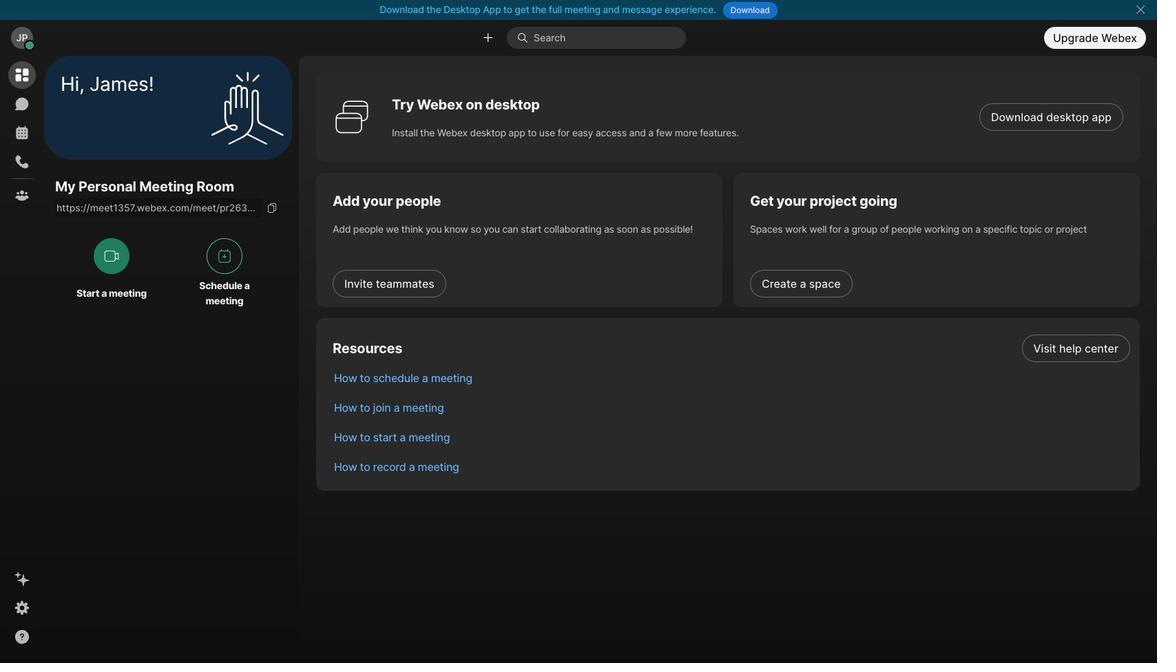 Task type: vqa. For each thing, say whether or not it's contained in the screenshot.
UNTITLED list item
no



Task type: describe. For each thing, give the bounding box(es) containing it.
1 list item from the top
[[323, 334, 1141, 363]]

2 list item from the top
[[323, 363, 1141, 393]]

5 list item from the top
[[323, 452, 1141, 482]]



Task type: locate. For each thing, give the bounding box(es) containing it.
navigation
[[0, 56, 44, 664]]

4 list item from the top
[[323, 422, 1141, 452]]

None text field
[[55, 199, 262, 218]]

two hands high fiving image
[[206, 67, 289, 149]]

list item
[[323, 334, 1141, 363], [323, 363, 1141, 393], [323, 393, 1141, 422], [323, 422, 1141, 452], [323, 452, 1141, 482]]

3 list item from the top
[[323, 393, 1141, 422]]

cancel_16 image
[[1136, 4, 1147, 15]]

webex tab list
[[8, 61, 36, 210]]



